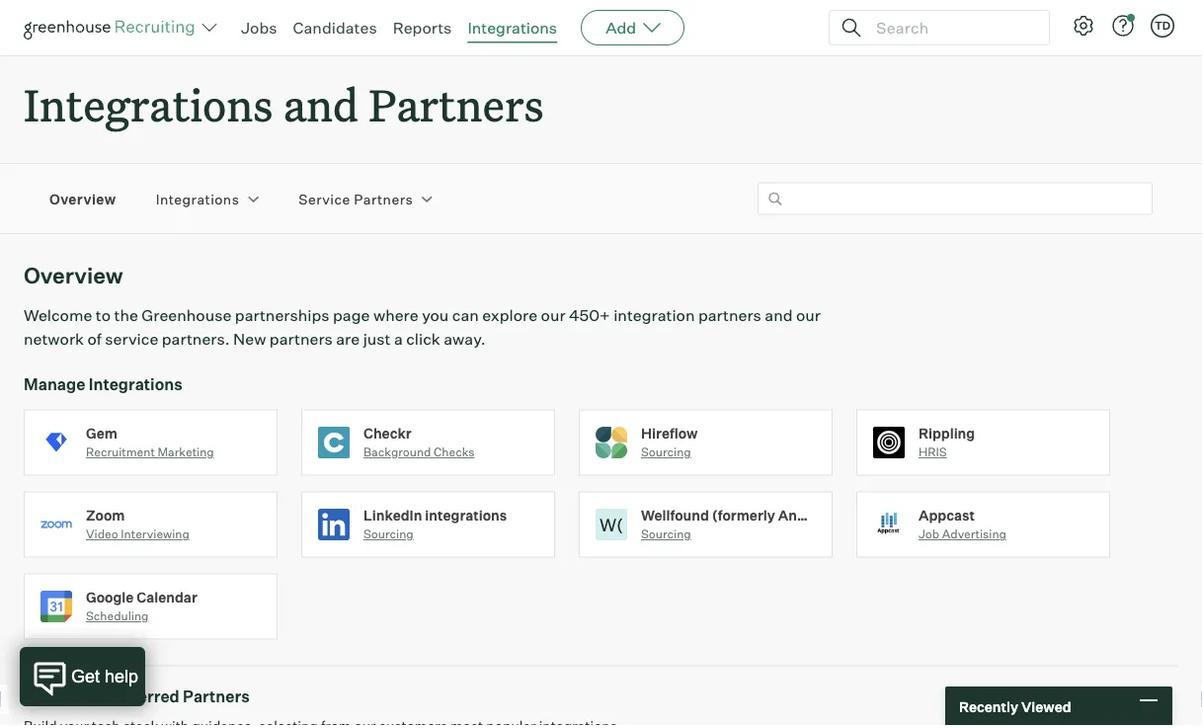 Task type: vqa. For each thing, say whether or not it's contained in the screenshot.


Task type: describe. For each thing, give the bounding box(es) containing it.
just
[[363, 329, 391, 349]]

recruitment
[[86, 445, 155, 460]]

1 our from the left
[[541, 306, 566, 325]]

job
[[919, 527, 940, 542]]

are
[[336, 329, 360, 349]]

manage integrations
[[24, 374, 183, 394]]

greenhouse recruiting image
[[24, 16, 202, 40]]

preferred
[[106, 687, 180, 707]]

scheduling
[[86, 609, 149, 624]]

2 our from the left
[[797, 306, 821, 325]]

away.
[[444, 329, 486, 349]]

interviewing
[[121, 527, 190, 542]]

to
[[96, 306, 111, 325]]

candidates link
[[293, 18, 377, 38]]

gem
[[86, 425, 118, 442]]

checkr
[[364, 425, 412, 442]]

google calendar scheduling
[[86, 589, 197, 624]]

checks
[[434, 445, 475, 460]]

hris
[[919, 445, 948, 460]]

the
[[114, 306, 138, 325]]

0 vertical spatial overview
[[49, 190, 116, 208]]

viewed
[[1022, 698, 1072, 715]]

linkedin
[[364, 507, 422, 524]]

wellfound
[[642, 507, 710, 524]]

partners for customer-preferred partners
[[183, 687, 250, 707]]

video
[[86, 527, 118, 542]]

new
[[233, 329, 266, 349]]

partners.
[[162, 329, 230, 349]]

background
[[364, 445, 431, 460]]

450+
[[569, 306, 611, 325]]

appcast job advertising
[[919, 507, 1007, 542]]

you
[[422, 306, 449, 325]]

Search text field
[[872, 13, 1032, 42]]

page
[[333, 306, 370, 325]]

welcome to the greenhouse partnerships page where you can explore our 450+ integration partners and our network of service partners. new partners are just a click away.
[[24, 306, 821, 349]]

of
[[87, 329, 102, 349]]

rippling
[[919, 425, 976, 442]]

integrations
[[425, 507, 507, 524]]

gem recruitment marketing
[[86, 425, 214, 460]]

welcome
[[24, 306, 92, 325]]

zoom
[[86, 507, 125, 524]]

0 horizontal spatial partners
[[270, 329, 333, 349]]

advertising
[[943, 527, 1007, 542]]

add button
[[581, 10, 685, 45]]



Task type: locate. For each thing, give the bounding box(es) containing it.
integrations
[[468, 18, 558, 38], [24, 75, 273, 133], [156, 190, 240, 208], [89, 374, 183, 394]]

0 vertical spatial partners
[[369, 75, 544, 133]]

and
[[283, 75, 359, 133], [765, 306, 793, 325]]

reports link
[[393, 18, 452, 38]]

integrations link
[[468, 18, 558, 38], [156, 189, 240, 209]]

sourcing down linkedin
[[364, 527, 414, 542]]

partners down reports link
[[369, 75, 544, 133]]

sourcing inside wellfound (formerly angellist talent) sourcing
[[642, 527, 692, 542]]

0 horizontal spatial integrations link
[[156, 189, 240, 209]]

partners right 'integration'
[[699, 306, 762, 325]]

hireflow sourcing
[[642, 425, 698, 460]]

overview
[[49, 190, 116, 208], [24, 262, 123, 289]]

1 horizontal spatial our
[[797, 306, 821, 325]]

0 vertical spatial integrations link
[[468, 18, 558, 38]]

service
[[105, 329, 158, 349]]

reports
[[393, 18, 452, 38]]

partnerships
[[235, 306, 330, 325]]

partners down partnerships
[[270, 329, 333, 349]]

1 vertical spatial and
[[765, 306, 793, 325]]

candidates
[[293, 18, 377, 38]]

rippling hris
[[919, 425, 976, 460]]

td
[[1155, 19, 1171, 32]]

wellfound (formerly angellist talent) sourcing
[[642, 507, 895, 542]]

google
[[86, 589, 134, 606]]

and inside welcome to the greenhouse partnerships page where you can explore our 450+ integration partners and our network of service partners. new partners are just a click away.
[[765, 306, 793, 325]]

click
[[406, 329, 441, 349]]

can
[[452, 306, 479, 325]]

1 vertical spatial integrations link
[[156, 189, 240, 209]]

network
[[24, 329, 84, 349]]

a
[[394, 329, 403, 349]]

appcast
[[919, 507, 976, 524]]

partners
[[369, 75, 544, 133], [354, 190, 413, 208], [183, 687, 250, 707]]

sourcing down hireflow
[[642, 445, 692, 460]]

td button
[[1148, 10, 1179, 42]]

sourcing inside linkedin integrations sourcing
[[364, 527, 414, 542]]

customer-preferred partners
[[24, 687, 250, 707]]

sourcing inside hireflow sourcing
[[642, 445, 692, 460]]

1 horizontal spatial partners
[[699, 306, 762, 325]]

overview link
[[49, 189, 116, 209]]

partners right preferred
[[183, 687, 250, 707]]

w(
[[600, 514, 624, 536]]

recently viewed
[[960, 698, 1072, 715]]

1 vertical spatial partners
[[270, 329, 333, 349]]

sourcing
[[642, 445, 692, 460], [364, 527, 414, 542], [642, 527, 692, 542]]

customer-
[[24, 687, 106, 707]]

None text field
[[758, 183, 1154, 215]]

our
[[541, 306, 566, 325], [797, 306, 821, 325]]

1 horizontal spatial and
[[765, 306, 793, 325]]

service partners link
[[299, 189, 413, 209]]

jobs
[[241, 18, 277, 38]]

2 vertical spatial partners
[[183, 687, 250, 707]]

add
[[606, 18, 637, 38]]

0 horizontal spatial and
[[283, 75, 359, 133]]

0 horizontal spatial our
[[541, 306, 566, 325]]

manage
[[24, 374, 85, 394]]

greenhouse
[[142, 306, 232, 325]]

1 vertical spatial overview
[[24, 262, 123, 289]]

1 vertical spatial partners
[[354, 190, 413, 208]]

(formerly
[[712, 507, 776, 524]]

integration
[[614, 306, 695, 325]]

zoom video interviewing
[[86, 507, 190, 542]]

0 vertical spatial partners
[[699, 306, 762, 325]]

1 horizontal spatial integrations link
[[468, 18, 558, 38]]

explore
[[483, 306, 538, 325]]

sourcing down wellfound
[[642, 527, 692, 542]]

talent)
[[847, 507, 895, 524]]

recently
[[960, 698, 1019, 715]]

jobs link
[[241, 18, 277, 38]]

partners right service
[[354, 190, 413, 208]]

calendar
[[137, 589, 197, 606]]

partners inside service partners link
[[354, 190, 413, 208]]

configure image
[[1073, 14, 1096, 38]]

0 vertical spatial and
[[283, 75, 359, 133]]

hireflow
[[642, 425, 698, 442]]

checkr background checks
[[364, 425, 475, 460]]

where
[[374, 306, 419, 325]]

service partners
[[299, 190, 413, 208]]

partners
[[699, 306, 762, 325], [270, 329, 333, 349]]

angellist
[[779, 507, 844, 524]]

integrations and partners
[[24, 75, 544, 133]]

linkedin integrations sourcing
[[364, 507, 507, 542]]

marketing
[[158, 445, 214, 460]]

td button
[[1152, 14, 1175, 38]]

partners for integrations and partners
[[369, 75, 544, 133]]

service
[[299, 190, 351, 208]]



